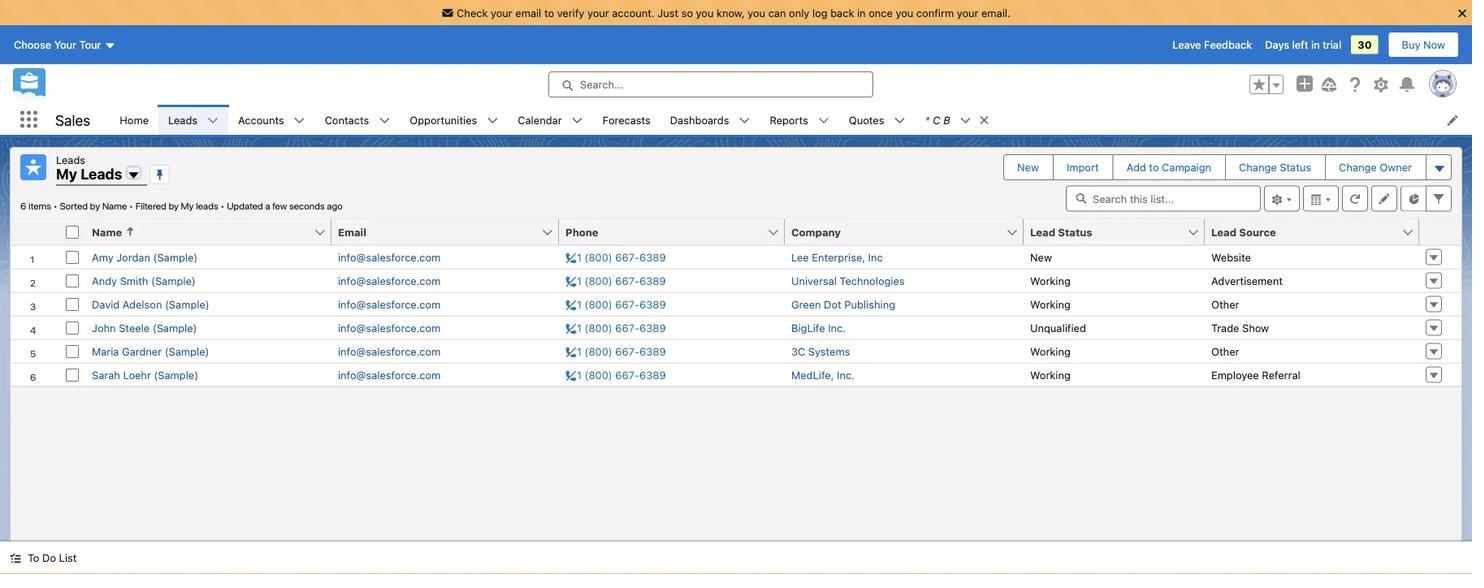 Task type: describe. For each thing, give the bounding box(es) containing it.
confirm
[[917, 7, 954, 19]]

info@salesforce.com for sarah loehr (sample)
[[338, 369, 441, 381]]

list
[[59, 552, 77, 564]]

click to dial disabled image for green
[[566, 298, 666, 310]]

medlife, inc. link
[[792, 369, 855, 381]]

verify
[[557, 7, 585, 19]]

now
[[1424, 39, 1446, 51]]

left
[[1293, 39, 1309, 51]]

info@salesforce.com link for sarah loehr (sample)
[[338, 369, 441, 381]]

working for green dot publishing
[[1031, 298, 1071, 310]]

amy jordan (sample) link
[[92, 251, 198, 263]]

calendar
[[518, 114, 562, 126]]

publishing
[[845, 298, 896, 310]]

change status button
[[1227, 155, 1325, 180]]

change owner
[[1340, 161, 1413, 174]]

filtered
[[136, 200, 166, 212]]

text default image for leads
[[207, 115, 219, 126]]

gardner
[[122, 345, 162, 358]]

text default image for dashboards
[[739, 115, 751, 126]]

phone
[[566, 226, 599, 238]]

company
[[792, 226, 841, 238]]

opportunities link
[[400, 105, 487, 135]]

smith
[[120, 275, 148, 287]]

3 • from the left
[[220, 200, 225, 212]]

lead for lead status
[[1031, 226, 1056, 238]]

technologies
[[840, 275, 905, 287]]

so
[[682, 7, 693, 19]]

know,
[[717, 7, 745, 19]]

home link
[[110, 105, 159, 135]]

import button
[[1054, 155, 1112, 180]]

add to campaign button
[[1114, 155, 1225, 180]]

universal technologies
[[792, 275, 905, 287]]

owner
[[1380, 161, 1413, 174]]

your
[[54, 39, 76, 51]]

biglife
[[792, 322, 825, 334]]

updated
[[227, 200, 263, 212]]

company button
[[785, 219, 1006, 245]]

company element
[[785, 219, 1034, 246]]

opportunities
[[410, 114, 477, 126]]

ago
[[327, 200, 343, 212]]

accounts
[[238, 114, 284, 126]]

info@salesforce.com for maria gardner (sample)
[[338, 345, 441, 358]]

6
[[20, 200, 26, 212]]

enterprise,
[[812, 251, 866, 263]]

working for medlife, inc.
[[1031, 369, 1071, 381]]

info@salesforce.com for andy smith (sample)
[[338, 275, 441, 287]]

reports link
[[760, 105, 818, 135]]

check
[[457, 7, 488, 19]]

item number element
[[11, 219, 59, 246]]

status for lead status
[[1058, 226, 1093, 238]]

can
[[769, 7, 786, 19]]

leave
[[1173, 39, 1202, 51]]

tour
[[79, 39, 101, 51]]

import
[[1067, 161, 1099, 174]]

dashboards list item
[[661, 105, 760, 135]]

green dot publishing link
[[792, 298, 896, 310]]

text default image for opportunities
[[487, 115, 498, 126]]

other for green dot publishing
[[1212, 298, 1240, 310]]

amy jordan (sample)
[[92, 251, 198, 263]]

0 vertical spatial name
[[102, 200, 127, 212]]

do
[[42, 552, 56, 564]]

my leads status
[[20, 200, 227, 212]]

accounts link
[[228, 105, 294, 135]]

home
[[120, 114, 149, 126]]

inc. for medlife, inc.
[[837, 369, 855, 381]]

lead for lead source
[[1212, 226, 1237, 238]]

0 horizontal spatial to
[[544, 7, 554, 19]]

1 • from the left
[[53, 200, 58, 212]]

working for 3c systems
[[1031, 345, 1071, 358]]

change owner button
[[1327, 155, 1426, 180]]

text default image inside to do list "button"
[[10, 553, 21, 564]]

(sample) for amy jordan (sample)
[[153, 251, 198, 263]]

items
[[29, 200, 51, 212]]

campaign
[[1162, 161, 1212, 174]]

change for change status
[[1240, 161, 1277, 174]]

2 you from the left
[[748, 7, 766, 19]]

info@salesforce.com link for amy jordan (sample)
[[338, 251, 441, 263]]

*
[[925, 114, 930, 126]]

account.
[[612, 7, 655, 19]]

david adelson (sample)
[[92, 298, 209, 310]]

log
[[813, 7, 828, 19]]

3c
[[792, 345, 806, 358]]

b
[[944, 114, 951, 126]]

info@salesforce.com link for maria gardner (sample)
[[338, 345, 441, 358]]

email
[[338, 226, 367, 238]]

0 vertical spatial in
[[857, 7, 866, 19]]

2 • from the left
[[129, 200, 133, 212]]

choose
[[14, 39, 51, 51]]

other for 3c systems
[[1212, 345, 1240, 358]]

back
[[831, 7, 855, 19]]

sales
[[55, 111, 90, 129]]

universal
[[792, 275, 837, 287]]

click to dial disabled image for biglife
[[566, 322, 666, 334]]

my leads grid
[[11, 219, 1462, 387]]

employee referral
[[1212, 369, 1301, 381]]

once
[[869, 7, 893, 19]]

reports
[[770, 114, 808, 126]]

text default image inside 'list item'
[[960, 115, 972, 126]]

forecasts link
[[593, 105, 661, 135]]

maria gardner (sample)
[[92, 345, 209, 358]]

info@salesforce.com link for andy smith (sample)
[[338, 275, 441, 287]]

medlife, inc.
[[792, 369, 855, 381]]

show
[[1243, 322, 1270, 334]]

info@salesforce.com for john steele (sample)
[[338, 322, 441, 334]]

sarah loehr (sample)
[[92, 369, 198, 381]]

(sample) for john steele (sample)
[[153, 322, 197, 334]]

(sample) for david adelson (sample)
[[165, 298, 209, 310]]

lead source button
[[1205, 219, 1402, 245]]

inc. for biglife inc.
[[828, 322, 846, 334]]

accounts list item
[[228, 105, 315, 135]]

(sample) for andy smith (sample)
[[151, 275, 196, 287]]

trade show
[[1212, 322, 1270, 334]]

list item containing *
[[916, 105, 998, 135]]

lead source
[[1212, 226, 1277, 238]]

loehr
[[123, 369, 151, 381]]

leave feedback link
[[1173, 39, 1253, 51]]

cell inside my leads grid
[[59, 219, 85, 246]]

action image
[[1420, 219, 1462, 245]]

change status
[[1240, 161, 1312, 174]]

30
[[1358, 39, 1372, 51]]

info@salesforce.com link for john steele (sample)
[[338, 322, 441, 334]]



Task type: locate. For each thing, give the bounding box(es) containing it.
text default image inside reports list item
[[818, 115, 830, 126]]

text default image left 'to' in the bottom left of the page
[[10, 553, 21, 564]]

(sample) right adelson
[[165, 298, 209, 310]]

referral
[[1262, 369, 1301, 381]]

steele
[[119, 322, 150, 334]]

your right verify
[[588, 7, 609, 19]]

1 vertical spatial name
[[92, 226, 122, 238]]

choose your tour
[[14, 39, 101, 51]]

opportunities list item
[[400, 105, 508, 135]]

choose your tour button
[[13, 32, 117, 58]]

new inside my leads grid
[[1031, 251, 1052, 263]]

0 horizontal spatial lead
[[1031, 226, 1056, 238]]

2 click to dial disabled image from the top
[[566, 275, 666, 287]]

1 vertical spatial status
[[1058, 226, 1093, 238]]

2 horizontal spatial your
[[957, 7, 979, 19]]

in right left
[[1312, 39, 1320, 51]]

biglife inc. link
[[792, 322, 846, 334]]

name element
[[85, 219, 341, 246]]

leads
[[196, 200, 218, 212]]

1 horizontal spatial change
[[1340, 161, 1377, 174]]

leads list item
[[159, 105, 228, 135]]

green dot publishing
[[792, 298, 896, 310]]

working for universal technologies
[[1031, 275, 1071, 287]]

contacts
[[325, 114, 369, 126]]

text default image left "accounts"
[[207, 115, 219, 126]]

1 other from the top
[[1212, 298, 1240, 310]]

other down "trade"
[[1212, 345, 1240, 358]]

click to dial disabled image for 3c
[[566, 345, 666, 358]]

your left "email"
[[491, 7, 513, 19]]

andy smith (sample) link
[[92, 275, 196, 287]]

none search field inside my leads|leads|list view element
[[1066, 186, 1261, 212]]

0 horizontal spatial by
[[90, 200, 100, 212]]

2 your from the left
[[588, 7, 609, 19]]

• right leads
[[220, 200, 225, 212]]

0 vertical spatial to
[[544, 7, 554, 19]]

text default image for reports
[[818, 115, 830, 126]]

cell
[[59, 219, 85, 246]]

phone element
[[559, 219, 795, 246]]

status for change status
[[1280, 161, 1312, 174]]

1 horizontal spatial you
[[748, 7, 766, 19]]

to
[[544, 7, 554, 19], [1150, 161, 1159, 174]]

1 lead from the left
[[1031, 226, 1056, 238]]

my
[[56, 165, 77, 183], [181, 200, 194, 212]]

buy
[[1402, 39, 1421, 51]]

click to dial disabled image for lee
[[566, 251, 666, 263]]

text default image left calendar
[[487, 115, 498, 126]]

text default image right reports
[[818, 115, 830, 126]]

text default image right "accounts"
[[294, 115, 305, 126]]

other up "trade"
[[1212, 298, 1240, 310]]

3 info@salesforce.com from the top
[[338, 298, 441, 310]]

my up sorted at left
[[56, 165, 77, 183]]

few
[[272, 200, 287, 212]]

1 vertical spatial to
[[1150, 161, 1159, 174]]

1 working from the top
[[1031, 275, 1071, 287]]

change up source
[[1240, 161, 1277, 174]]

c
[[933, 114, 941, 126]]

6 info@salesforce.com from the top
[[338, 369, 441, 381]]

1 you from the left
[[696, 7, 714, 19]]

text default image inside contacts list item
[[379, 115, 390, 126]]

lead status button
[[1024, 219, 1187, 245]]

search... button
[[549, 72, 874, 98]]

just
[[658, 7, 679, 19]]

click to dial disabled image
[[566, 251, 666, 263], [566, 275, 666, 287], [566, 298, 666, 310], [566, 322, 666, 334], [566, 345, 666, 358], [566, 369, 666, 381]]

text default image for contacts
[[379, 115, 390, 126]]

click to dial disabled image for medlife,
[[566, 369, 666, 381]]

list item
[[916, 105, 998, 135]]

leads up my leads status
[[81, 165, 122, 183]]

buy now
[[1402, 39, 1446, 51]]

2 by from the left
[[169, 200, 179, 212]]

quotes list item
[[839, 105, 916, 135]]

1 horizontal spatial by
[[169, 200, 179, 212]]

new button
[[1005, 155, 1052, 180]]

1 horizontal spatial lead
[[1212, 226, 1237, 238]]

text default image right b
[[960, 115, 972, 126]]

1 horizontal spatial to
[[1150, 161, 1159, 174]]

maria
[[92, 345, 119, 358]]

text default image
[[207, 115, 219, 126], [294, 115, 305, 126], [379, 115, 390, 126], [487, 115, 498, 126], [572, 115, 583, 126], [739, 115, 751, 126], [818, 115, 830, 126], [960, 115, 972, 126], [10, 553, 21, 564]]

change inside change owner button
[[1340, 161, 1377, 174]]

lee enterprise, inc link
[[792, 251, 883, 263]]

lee enterprise, inc
[[792, 251, 883, 263]]

0 vertical spatial new
[[1018, 161, 1039, 174]]

text default image inside quotes list item
[[894, 115, 906, 126]]

6 info@salesforce.com link from the top
[[338, 369, 441, 381]]

inc. down dot
[[828, 322, 846, 334]]

3 working from the top
[[1031, 345, 1071, 358]]

calendar link
[[508, 105, 572, 135]]

text default image inside accounts list item
[[294, 115, 305, 126]]

search...
[[580, 78, 624, 91]]

unqualified
[[1031, 322, 1087, 334]]

• left filtered
[[129, 200, 133, 212]]

text default image
[[979, 115, 990, 126], [894, 115, 906, 126]]

days left in trial
[[1266, 39, 1342, 51]]

lead up website
[[1212, 226, 1237, 238]]

0 vertical spatial status
[[1280, 161, 1312, 174]]

in right back
[[857, 7, 866, 19]]

(sample) for sarah loehr (sample)
[[154, 369, 198, 381]]

to right "email"
[[544, 7, 554, 19]]

sarah
[[92, 369, 120, 381]]

name inside button
[[92, 226, 122, 238]]

source
[[1240, 226, 1277, 238]]

medlife,
[[792, 369, 834, 381]]

(sample) down david adelson (sample) link
[[153, 322, 197, 334]]

name left filtered
[[102, 200, 127, 212]]

email button
[[332, 219, 541, 245]]

4 info@salesforce.com link from the top
[[338, 322, 441, 334]]

1 change from the left
[[1240, 161, 1277, 174]]

text default image inside calendar list item
[[572, 115, 583, 126]]

change inside 'change status' button
[[1240, 161, 1277, 174]]

to do list
[[28, 552, 77, 564]]

0 horizontal spatial you
[[696, 7, 714, 19]]

item number image
[[11, 219, 59, 245]]

1 horizontal spatial your
[[588, 7, 609, 19]]

0 horizontal spatial change
[[1240, 161, 1277, 174]]

action element
[[1420, 219, 1462, 246]]

info@salesforce.com for amy jordan (sample)
[[338, 251, 441, 263]]

4 info@salesforce.com from the top
[[338, 322, 441, 334]]

status inside my leads grid
[[1058, 226, 1093, 238]]

2 lead from the left
[[1212, 226, 1237, 238]]

leads
[[168, 114, 198, 126], [56, 154, 85, 166], [81, 165, 122, 183]]

you right the once
[[896, 7, 914, 19]]

2 info@salesforce.com from the top
[[338, 275, 441, 287]]

john steele (sample) link
[[92, 322, 197, 334]]

a
[[265, 200, 270, 212]]

reports list item
[[760, 105, 839, 135]]

inc.
[[828, 322, 846, 334], [837, 369, 855, 381]]

leads inside list item
[[168, 114, 198, 126]]

leads right leads image
[[56, 154, 85, 166]]

text default image inside leads list item
[[207, 115, 219, 126]]

1 info@salesforce.com link from the top
[[338, 251, 441, 263]]

text default image inside dashboards list item
[[739, 115, 751, 126]]

contacts list item
[[315, 105, 400, 135]]

leads image
[[20, 154, 46, 180]]

to right the add
[[1150, 161, 1159, 174]]

3 you from the left
[[896, 7, 914, 19]]

0 vertical spatial other
[[1212, 298, 1240, 310]]

new left import
[[1018, 161, 1039, 174]]

•
[[53, 200, 58, 212], [129, 200, 133, 212], [220, 200, 225, 212]]

change left owner
[[1340, 161, 1377, 174]]

text default image right calendar
[[572, 115, 583, 126]]

1 horizontal spatial text default image
[[979, 115, 990, 126]]

add to campaign
[[1127, 161, 1212, 174]]

1 horizontal spatial •
[[129, 200, 133, 212]]

lead down new button
[[1031, 226, 1056, 238]]

(sample) down 'maria gardner (sample)' at the bottom of the page
[[154, 369, 198, 381]]

trial
[[1323, 39, 1342, 51]]

lee
[[792, 251, 809, 263]]

status down import
[[1058, 226, 1093, 238]]

2 working from the top
[[1031, 298, 1071, 310]]

status up lead source button
[[1280, 161, 1312, 174]]

inc
[[869, 251, 883, 263]]

(sample) up david adelson (sample) link
[[151, 275, 196, 287]]

list
[[110, 105, 1473, 135]]

universal technologies link
[[792, 275, 905, 287]]

sorted
[[60, 200, 88, 212]]

6 items • sorted by name • filtered by my leads • updated a few seconds ago
[[20, 200, 343, 212]]

quotes link
[[839, 105, 894, 135]]

(sample) down the name button
[[153, 251, 198, 263]]

systems
[[809, 345, 850, 358]]

5 info@salesforce.com from the top
[[338, 345, 441, 358]]

name
[[102, 200, 127, 212], [92, 226, 122, 238]]

change for change owner
[[1340, 161, 1377, 174]]

leads link
[[159, 105, 207, 135]]

(sample) right gardner
[[165, 345, 209, 358]]

adelson
[[123, 298, 162, 310]]

(sample)
[[153, 251, 198, 263], [151, 275, 196, 287], [165, 298, 209, 310], [153, 322, 197, 334], [165, 345, 209, 358], [154, 369, 198, 381]]

1 vertical spatial new
[[1031, 251, 1052, 263]]

leave feedback
[[1173, 39, 1253, 51]]

dot
[[824, 298, 842, 310]]

1 vertical spatial other
[[1212, 345, 1240, 358]]

text default image left reports
[[739, 115, 751, 126]]

your left email.
[[957, 7, 979, 19]]

to inside 'button'
[[1150, 161, 1159, 174]]

andy
[[92, 275, 117, 287]]

forecasts
[[603, 114, 651, 126]]

you left can
[[748, 7, 766, 19]]

group
[[1250, 75, 1284, 94]]

lead inside 'lead status' button
[[1031, 226, 1056, 238]]

by right sorted at left
[[90, 200, 100, 212]]

1 your from the left
[[491, 7, 513, 19]]

email
[[516, 7, 542, 19]]

1 horizontal spatial my
[[181, 200, 194, 212]]

andy smith (sample)
[[92, 275, 196, 287]]

* c b
[[925, 114, 951, 126]]

0 vertical spatial my
[[56, 165, 77, 183]]

0 horizontal spatial •
[[53, 200, 58, 212]]

None search field
[[1066, 186, 1261, 212]]

0 horizontal spatial status
[[1058, 226, 1093, 238]]

1 vertical spatial in
[[1312, 39, 1320, 51]]

2 horizontal spatial •
[[220, 200, 225, 212]]

1 text default image from the left
[[979, 115, 990, 126]]

1 info@salesforce.com from the top
[[338, 251, 441, 263]]

6 click to dial disabled image from the top
[[566, 369, 666, 381]]

2 change from the left
[[1340, 161, 1377, 174]]

5 click to dial disabled image from the top
[[566, 345, 666, 358]]

my left leads
[[181, 200, 194, 212]]

3 info@salesforce.com link from the top
[[338, 298, 441, 310]]

list containing home
[[110, 105, 1473, 135]]

name up amy
[[92, 226, 122, 238]]

3 your from the left
[[957, 7, 979, 19]]

email element
[[332, 219, 569, 246]]

calendar list item
[[508, 105, 593, 135]]

• right items
[[53, 200, 58, 212]]

text default image right contacts
[[379, 115, 390, 126]]

maria gardner (sample) link
[[92, 345, 209, 358]]

2 info@salesforce.com link from the top
[[338, 275, 441, 287]]

info@salesforce.com for david adelson (sample)
[[338, 298, 441, 310]]

1 click to dial disabled image from the top
[[566, 251, 666, 263]]

text default image for calendar
[[572, 115, 583, 126]]

2 other from the top
[[1212, 345, 1240, 358]]

click to dial disabled image for universal
[[566, 275, 666, 287]]

1 vertical spatial my
[[181, 200, 194, 212]]

Search My Leads list view. search field
[[1066, 186, 1261, 212]]

1 vertical spatial inc.
[[837, 369, 855, 381]]

check your email to verify your account. just so you know, you can only log back in once you confirm your email.
[[457, 7, 1011, 19]]

only
[[789, 7, 810, 19]]

dashboards link
[[661, 105, 739, 135]]

biglife inc.
[[792, 322, 846, 334]]

advertisement
[[1212, 275, 1283, 287]]

new down the "lead status"
[[1031, 251, 1052, 263]]

0 horizontal spatial in
[[857, 7, 866, 19]]

by right filtered
[[169, 200, 179, 212]]

new inside button
[[1018, 161, 1039, 174]]

inc. down systems
[[837, 369, 855, 381]]

2 horizontal spatial you
[[896, 7, 914, 19]]

my leads|leads|list view element
[[10, 147, 1463, 542]]

0 horizontal spatial my
[[56, 165, 77, 183]]

text default image inside opportunities list item
[[487, 115, 498, 126]]

0 horizontal spatial text default image
[[894, 115, 906, 126]]

lead status
[[1031, 226, 1093, 238]]

lead status element
[[1024, 219, 1215, 246]]

3c systems link
[[792, 345, 850, 358]]

lead inside lead source button
[[1212, 226, 1237, 238]]

1 horizontal spatial status
[[1280, 161, 1312, 174]]

you right so
[[696, 7, 714, 19]]

text default image right b
[[979, 115, 990, 126]]

to do list button
[[0, 542, 86, 575]]

text default image left "*"
[[894, 115, 906, 126]]

3 click to dial disabled image from the top
[[566, 298, 666, 310]]

info@salesforce.com link for david adelson (sample)
[[338, 298, 441, 310]]

buy now button
[[1389, 32, 1460, 58]]

text default image for accounts
[[294, 115, 305, 126]]

lead source element
[[1205, 219, 1430, 246]]

4 click to dial disabled image from the top
[[566, 322, 666, 334]]

leads right the "home" link
[[168, 114, 198, 126]]

seconds
[[289, 200, 325, 212]]

5 info@salesforce.com link from the top
[[338, 345, 441, 358]]

0 vertical spatial inc.
[[828, 322, 846, 334]]

1 by from the left
[[90, 200, 100, 212]]

0 horizontal spatial your
[[491, 7, 513, 19]]

2 text default image from the left
[[894, 115, 906, 126]]

to
[[28, 552, 39, 564]]

employee
[[1212, 369, 1260, 381]]

(sample) for maria gardner (sample)
[[165, 345, 209, 358]]

1 horizontal spatial in
[[1312, 39, 1320, 51]]

my leads
[[56, 165, 122, 183]]

john steele (sample)
[[92, 322, 197, 334]]

4 working from the top
[[1031, 369, 1071, 381]]



Task type: vqa. For each thing, say whether or not it's contained in the screenshot.
home
yes



